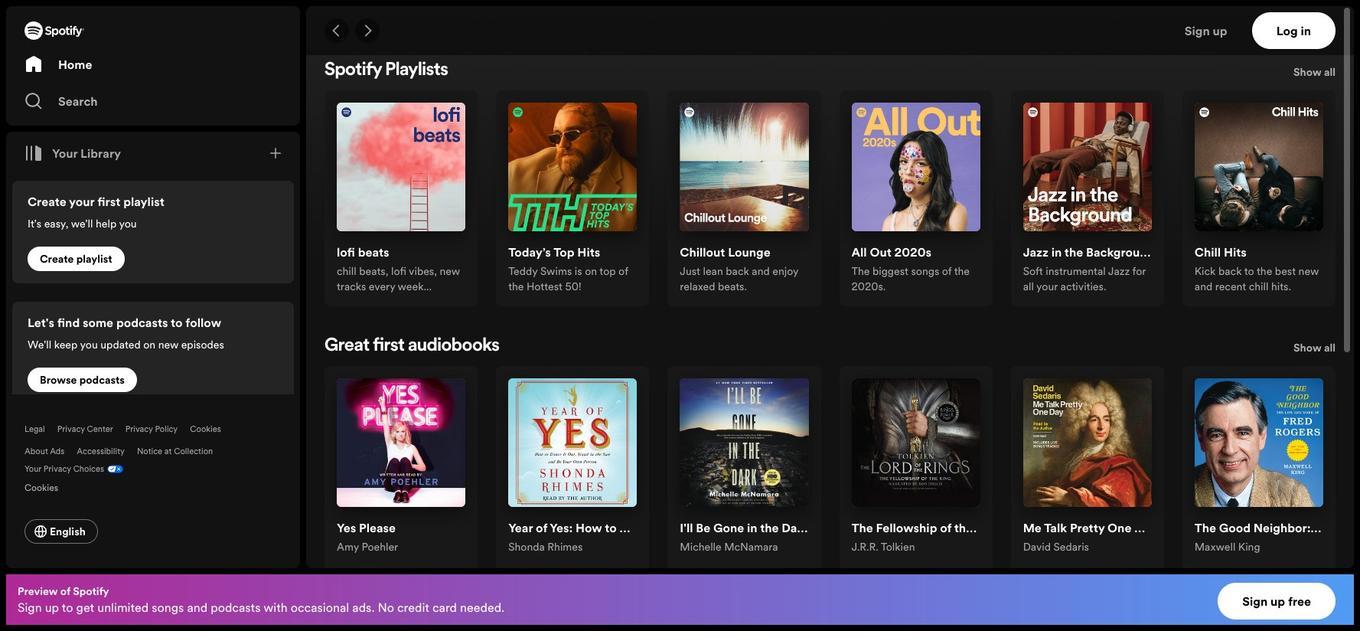 Task type: locate. For each thing, give the bounding box(es) containing it.
back inside chill hits kick back to the best new and recent chill hits.
[[1219, 264, 1243, 279]]

1 horizontal spatial hits
[[1225, 244, 1247, 261]]

the inside today's top hits teddy swims is on top of the hottest 50!
[[509, 279, 524, 294]]

ads.
[[353, 599, 375, 616]]

you for first
[[119, 216, 137, 231]]

show all for spotify playlists
[[1294, 64, 1336, 80]]

cookies for right cookies link
[[190, 424, 221, 435]]

1 horizontal spatial of
[[619, 264, 629, 279]]

cookies link down your privacy choices button
[[25, 478, 71, 495]]

browse podcasts link
[[28, 368, 137, 392]]

get
[[76, 599, 94, 616]]

jazz
[[1024, 244, 1049, 261], [1109, 264, 1130, 279]]

0 vertical spatial your
[[52, 145, 78, 162]]

playlists
[[386, 61, 449, 80]]

0 horizontal spatial your
[[25, 463, 41, 475]]

let's find some podcasts to follow we'll keep you updated on new episodes
[[28, 314, 224, 352]]

your left library
[[52, 145, 78, 162]]

swims
[[541, 264, 572, 279]]

privacy up ads
[[57, 424, 85, 435]]

1 horizontal spatial you
[[119, 216, 137, 231]]

cookies link up collection
[[190, 424, 221, 435]]

cookies inside cookies link
[[25, 481, 58, 494]]

1 vertical spatial show all
[[1294, 340, 1336, 356]]

instrumental
[[1046, 264, 1106, 279]]

0 horizontal spatial sign
[[18, 599, 42, 616]]

cookies up collection
[[190, 424, 221, 435]]

1 vertical spatial to
[[171, 314, 183, 331]]

privacy center link
[[57, 424, 113, 435]]

0 vertical spatial lofi
[[337, 244, 355, 261]]

1 horizontal spatial sign
[[1185, 22, 1211, 39]]

2 vertical spatial all
[[1325, 340, 1336, 356]]

just
[[680, 264, 701, 279]]

playlist
[[123, 193, 165, 210], [76, 251, 112, 267]]

all
[[1325, 64, 1336, 80], [1024, 279, 1035, 294], [1325, 340, 1336, 356]]

podcasts down updated
[[79, 372, 125, 388]]

you inside create your first playlist it's easy, we'll help you
[[119, 216, 137, 231]]

1 show all from the top
[[1294, 64, 1336, 80]]

all out 2020s link
[[852, 244, 932, 264]]

and right unlimited in the left of the page
[[187, 599, 208, 616]]

2 horizontal spatial sign
[[1243, 593, 1268, 610]]

1 horizontal spatial in
[[1301, 22, 1312, 39]]

of right biggest
[[943, 264, 952, 279]]

credit
[[397, 599, 430, 616]]

up left the get
[[45, 599, 59, 616]]

create inside create your first playlist it's easy, we'll help you
[[28, 193, 66, 210]]

new inside let's find some podcasts to follow we'll keep you updated on new episodes
[[158, 337, 179, 352]]

0 horizontal spatial spotify
[[73, 584, 109, 599]]

0 horizontal spatial and
[[187, 599, 208, 616]]

1 vertical spatial spotify
[[73, 584, 109, 599]]

on right is at the left top of the page
[[585, 264, 597, 279]]

podcasts inside let's find some podcasts to follow we'll keep you updated on new episodes
[[116, 314, 168, 331]]

up left free
[[1271, 593, 1286, 610]]

english button
[[25, 519, 98, 544]]

episodes
[[181, 337, 224, 352]]

1 vertical spatial create
[[40, 251, 74, 267]]

show all inside great first audiobooks element
[[1294, 340, 1336, 356]]

0 vertical spatial show all
[[1294, 64, 1336, 80]]

j.r.r. tolkien
[[852, 540, 916, 555]]

1 horizontal spatial cookies
[[190, 424, 221, 435]]

and inside the chillout lounge just lean back and enjoy relaxed beats.
[[752, 264, 770, 279]]

in for jazz
[[1052, 244, 1063, 261]]

first up help
[[97, 193, 121, 210]]

hits
[[578, 244, 601, 261], [1225, 244, 1247, 261]]

0 vertical spatial show
[[1294, 64, 1322, 80]]

your up we'll
[[69, 193, 95, 210]]

tolkien
[[881, 540, 916, 555]]

1 vertical spatial show all link
[[1294, 339, 1336, 360]]

2 horizontal spatial up
[[1271, 593, 1286, 610]]

unlimited
[[97, 599, 149, 616]]

on right updated
[[143, 337, 156, 352]]

2 vertical spatial to
[[62, 599, 73, 616]]

jazz up soft
[[1024, 244, 1049, 261]]

1 show all link from the top
[[1294, 63, 1336, 84]]

sign up free
[[1243, 593, 1312, 610]]

1 vertical spatial show
[[1294, 340, 1322, 356]]

browse podcasts
[[40, 372, 125, 388]]

privacy
[[57, 424, 85, 435], [125, 424, 153, 435], [44, 463, 71, 475]]

privacy up notice on the bottom of the page
[[125, 424, 153, 435]]

2 horizontal spatial new
[[1299, 264, 1320, 279]]

you right help
[[119, 216, 137, 231]]

create down easy,
[[40, 251, 74, 267]]

2 horizontal spatial of
[[943, 264, 952, 279]]

chill left beats,
[[337, 264, 357, 279]]

1 hits from the left
[[578, 244, 601, 261]]

to inside "preview of spotify sign up to get unlimited songs and podcasts with occasional ads. no credit card needed."
[[62, 599, 73, 616]]

new right the best
[[1299, 264, 1320, 279]]

1 vertical spatial cookies link
[[25, 478, 71, 495]]

1 vertical spatial all
[[1024, 279, 1035, 294]]

2 back from the left
[[1219, 264, 1243, 279]]

0 horizontal spatial songs
[[152, 599, 184, 616]]

0 vertical spatial cookies link
[[190, 424, 221, 435]]

notice
[[137, 446, 162, 457]]

1 vertical spatial podcasts
[[79, 372, 125, 388]]

of right top in the top of the page
[[619, 264, 629, 279]]

0 horizontal spatial cookies
[[25, 481, 58, 494]]

first
[[97, 193, 121, 210], [373, 337, 405, 356]]

songs right unlimited in the left of the page
[[152, 599, 184, 616]]

1 horizontal spatial lofi
[[391, 264, 407, 279]]

0 horizontal spatial hits
[[578, 244, 601, 261]]

talk
[[1045, 520, 1068, 537]]

tracks
[[337, 279, 366, 294]]

1 horizontal spatial playlist
[[123, 193, 165, 210]]

chill left "hits."
[[1250, 279, 1269, 294]]

1 vertical spatial playlist
[[76, 251, 112, 267]]

kick
[[1195, 264, 1217, 279]]

free
[[1289, 593, 1312, 610]]

in right log
[[1301, 22, 1312, 39]]

1 horizontal spatial your
[[1037, 279, 1058, 294]]

today's
[[509, 244, 551, 261]]

2 show from the top
[[1294, 340, 1322, 356]]

cookies for the leftmost cookies link
[[25, 481, 58, 494]]

all for great first audiobooks
[[1325, 340, 1336, 356]]

it's
[[28, 216, 42, 231]]

1 vertical spatial your
[[25, 463, 41, 475]]

up for sign up free
[[1271, 593, 1286, 610]]

day
[[1135, 520, 1157, 537]]

1 horizontal spatial chill
[[1250, 279, 1269, 294]]

0 horizontal spatial back
[[726, 264, 750, 279]]

0 horizontal spatial in
[[1052, 244, 1063, 261]]

2 horizontal spatial to
[[1245, 264, 1255, 279]]

new
[[440, 264, 460, 279], [1299, 264, 1320, 279], [158, 337, 179, 352]]

0 horizontal spatial you
[[80, 337, 98, 352]]

top
[[554, 244, 575, 261]]

1 back from the left
[[726, 264, 750, 279]]

to for back
[[1245, 264, 1255, 279]]

and inside "preview of spotify sign up to get unlimited songs and podcasts with occasional ads. no credit card needed."
[[187, 599, 208, 616]]

is
[[575, 264, 583, 279]]

notice at collection link
[[137, 446, 213, 457]]

1 vertical spatial on
[[143, 337, 156, 352]]

spotify playlists element
[[325, 61, 1336, 307]]

show inside spotify playlists element
[[1294, 64, 1322, 80]]

1 horizontal spatial your
[[52, 145, 78, 162]]

the left soft
[[955, 264, 970, 279]]

up
[[1214, 22, 1228, 39], [1271, 593, 1286, 610], [45, 599, 59, 616]]

1 horizontal spatial back
[[1219, 264, 1243, 279]]

some
[[83, 314, 113, 331]]

relaxed
[[680, 279, 716, 294]]

podcasts up updated
[[116, 314, 168, 331]]

podcasts left the with
[[211, 599, 261, 616]]

the up instrumental
[[1065, 244, 1084, 261]]

2 show all link from the top
[[1294, 339, 1336, 360]]

and
[[752, 264, 770, 279], [1195, 279, 1213, 294], [187, 599, 208, 616]]

spotify right preview
[[73, 584, 109, 599]]

your down about
[[25, 463, 41, 475]]

the left the best
[[1258, 264, 1273, 279]]

show all link inside great first audiobooks element
[[1294, 339, 1336, 360]]

0 vertical spatial you
[[119, 216, 137, 231]]

2 hits from the left
[[1225, 244, 1247, 261]]

1 vertical spatial you
[[80, 337, 98, 352]]

lofi left vibes,
[[391, 264, 407, 279]]

lofi left beats
[[337, 244, 355, 261]]

in inside jazz in the background soft instrumental jazz for all your activities.
[[1052, 244, 1063, 261]]

card
[[433, 599, 457, 616]]

0 horizontal spatial chill
[[337, 264, 357, 279]]

in for log
[[1301, 22, 1312, 39]]

0 horizontal spatial new
[[158, 337, 179, 352]]

1 horizontal spatial to
[[171, 314, 183, 331]]

to left the get
[[62, 599, 73, 616]]

0 horizontal spatial on
[[143, 337, 156, 352]]

0 horizontal spatial first
[[97, 193, 121, 210]]

to inside let's find some podcasts to follow we'll keep you updated on new episodes
[[171, 314, 183, 331]]

your inside create your first playlist it's easy, we'll help you
[[69, 193, 95, 210]]

1 vertical spatial jazz
[[1109, 264, 1130, 279]]

chill
[[337, 264, 357, 279], [1250, 279, 1269, 294]]

show all link for spotify playlists
[[1294, 63, 1336, 84]]

hits right chill
[[1225, 244, 1247, 261]]

we'll
[[28, 337, 51, 352]]

cookies down your privacy choices button
[[25, 481, 58, 494]]

0 vertical spatial create
[[28, 193, 66, 210]]

spotify playlists link
[[325, 61, 449, 80]]

of left the get
[[60, 584, 70, 599]]

show all link
[[1294, 63, 1336, 84], [1294, 339, 1336, 360]]

activities.
[[1061, 279, 1107, 294]]

0 horizontal spatial playlist
[[76, 251, 112, 267]]

to left "hits."
[[1245, 264, 1255, 279]]

your privacy choices
[[25, 463, 104, 475]]

0 vertical spatial all
[[1325, 64, 1336, 80]]

of
[[943, 264, 952, 279], [619, 264, 629, 279], [60, 584, 70, 599]]

0 vertical spatial on
[[585, 264, 597, 279]]

to inside chill hits kick back to the best new and recent chill hits.
[[1245, 264, 1255, 279]]

show all inside spotify playlists element
[[1294, 64, 1336, 80]]

with
[[264, 599, 288, 616]]

1 horizontal spatial and
[[752, 264, 770, 279]]

1 vertical spatial cookies
[[25, 481, 58, 494]]

cookies
[[190, 424, 221, 435], [25, 481, 58, 494]]

chill inside chill hits kick back to the best new and recent chill hits.
[[1250, 279, 1269, 294]]

0 vertical spatial in
[[1301, 22, 1312, 39]]

your left activities.
[[1037, 279, 1058, 294]]

your inside button
[[52, 145, 78, 162]]

1 horizontal spatial on
[[585, 264, 597, 279]]

0 horizontal spatial of
[[60, 584, 70, 599]]

1 vertical spatial your
[[1037, 279, 1058, 294]]

you inside let's find some podcasts to follow we'll keep you updated on new episodes
[[80, 337, 98, 352]]

back inside the chillout lounge just lean back and enjoy relaxed beats.
[[726, 264, 750, 279]]

we'll
[[71, 216, 93, 231]]

in inside 'button'
[[1301, 22, 1312, 39]]

and down lounge
[[752, 264, 770, 279]]

back down lounge
[[726, 264, 750, 279]]

spotify down go forward icon
[[325, 61, 382, 80]]

all out 2020s the biggest songs of the 2020s.
[[852, 244, 970, 294]]

today's top hits teddy swims is on top of the hottest 50!
[[509, 244, 629, 294]]

songs down 2020s
[[912, 264, 940, 279]]

all inside great first audiobooks element
[[1325, 340, 1336, 356]]

1 show from the top
[[1294, 64, 1322, 80]]

policy
[[155, 424, 178, 435]]

up inside top bar and user menu element
[[1214, 22, 1228, 39]]

new right vibes,
[[440, 264, 460, 279]]

hits up is at the left top of the page
[[578, 244, 601, 261]]

0 vertical spatial first
[[97, 193, 121, 210]]

of inside "preview of spotify sign up to get unlimited songs and podcasts with occasional ads. no credit card needed."
[[60, 584, 70, 599]]

sign inside "preview of spotify sign up to get unlimited songs and podcasts with occasional ads. no credit card needed."
[[18, 599, 42, 616]]

0 vertical spatial playlist
[[123, 193, 165, 210]]

1 vertical spatial in
[[1052, 244, 1063, 261]]

jazz down background
[[1109, 264, 1130, 279]]

create inside create playlist button
[[40, 251, 74, 267]]

on inside today's top hits teddy swims is on top of the hottest 50!
[[585, 264, 597, 279]]

back
[[726, 264, 750, 279], [1219, 264, 1243, 279]]

0 vertical spatial your
[[69, 193, 95, 210]]

spotify inside "preview of spotify sign up to get unlimited songs and podcasts with occasional ads. no credit card needed."
[[73, 584, 109, 599]]

1 horizontal spatial first
[[373, 337, 405, 356]]

0 horizontal spatial your
[[69, 193, 95, 210]]

best
[[1276, 264, 1297, 279]]

0 horizontal spatial up
[[45, 599, 59, 616]]

up left log
[[1214, 22, 1228, 39]]

sign inside top bar and user menu element
[[1185, 22, 1211, 39]]

up inside "preview of spotify sign up to get unlimited songs and podcasts with occasional ads. no credit card needed."
[[45, 599, 59, 616]]

new left 'episodes'
[[158, 337, 179, 352]]

create playlist
[[40, 251, 112, 267]]

california consumer privacy act (ccpa) opt-out icon image
[[104, 463, 123, 478]]

your inside jazz in the background soft instrumental jazz for all your activities.
[[1037, 279, 1058, 294]]

soft
[[1024, 264, 1044, 279]]

1 horizontal spatial new
[[440, 264, 460, 279]]

you right keep
[[80, 337, 98, 352]]

the inside jazz in the background soft instrumental jazz for all your activities.
[[1065, 244, 1084, 261]]

0 vertical spatial podcasts
[[116, 314, 168, 331]]

privacy down ads
[[44, 463, 71, 475]]

sign
[[1185, 22, 1211, 39], [1243, 593, 1268, 610], [18, 599, 42, 616]]

0 vertical spatial songs
[[912, 264, 940, 279]]

today's top hits link
[[509, 244, 601, 264]]

chill inside the lofi beats chill beats, lofi vibes, new tracks every week...
[[337, 264, 357, 279]]

0 vertical spatial spotify
[[325, 61, 382, 80]]

follow
[[186, 314, 221, 331]]

michelle mcnamara
[[680, 540, 779, 555]]

hottest
[[527, 279, 563, 294]]

and left the recent
[[1195, 279, 1213, 294]]

songs
[[912, 264, 940, 279], [152, 599, 184, 616]]

1 horizontal spatial up
[[1214, 22, 1228, 39]]

in
[[1301, 22, 1312, 39], [1052, 244, 1063, 261]]

search
[[58, 93, 98, 110]]

2 vertical spatial podcasts
[[211, 599, 261, 616]]

week...
[[398, 279, 432, 294]]

2 show all from the top
[[1294, 340, 1336, 356]]

me
[[1024, 520, 1042, 537]]

sign for sign up free
[[1243, 593, 1268, 610]]

first right great
[[373, 337, 405, 356]]

lofi
[[337, 244, 355, 261], [391, 264, 407, 279]]

0 vertical spatial jazz
[[1024, 244, 1049, 261]]

0 vertical spatial cookies
[[190, 424, 221, 435]]

create up easy,
[[28, 193, 66, 210]]

in up instrumental
[[1052, 244, 1063, 261]]

2 horizontal spatial and
[[1195, 279, 1213, 294]]

0 vertical spatial to
[[1245, 264, 1255, 279]]

the left the hottest
[[509, 279, 524, 294]]

playlist inside create your first playlist it's easy, we'll help you
[[123, 193, 165, 210]]

1 horizontal spatial spotify
[[325, 61, 382, 80]]

spotify
[[325, 61, 382, 80], [73, 584, 109, 599]]

biggest
[[873, 264, 909, 279]]

0 vertical spatial show all link
[[1294, 63, 1336, 84]]

1 vertical spatial songs
[[152, 599, 184, 616]]

home link
[[25, 49, 282, 80]]

1 horizontal spatial songs
[[912, 264, 940, 279]]

back right kick
[[1219, 264, 1243, 279]]

0 horizontal spatial to
[[62, 599, 73, 616]]

your
[[52, 145, 78, 162], [25, 463, 41, 475]]

show inside great first audiobooks element
[[1294, 340, 1322, 356]]

sign up free button
[[1219, 583, 1336, 620]]

at
[[165, 446, 172, 457]]

1 vertical spatial lofi
[[391, 264, 407, 279]]

lofi beats link
[[337, 244, 390, 264]]

to left follow
[[171, 314, 183, 331]]



Task type: vqa. For each thing, say whether or not it's contained in the screenshot.


Task type: describe. For each thing, give the bounding box(es) containing it.
privacy for privacy center
[[57, 424, 85, 435]]

legal link
[[25, 424, 45, 435]]

every
[[369, 279, 395, 294]]

log in
[[1277, 22, 1312, 39]]

sign for sign up
[[1185, 22, 1211, 39]]

privacy center
[[57, 424, 113, 435]]

hits inside chill hits kick back to the best new and recent chill hits.
[[1225, 244, 1247, 261]]

about
[[25, 446, 48, 457]]

new inside chill hits kick back to the best new and recent chill hits.
[[1299, 264, 1320, 279]]

jazz in the background soft instrumental jazz for all your activities.
[[1024, 244, 1155, 294]]

2020s.
[[852, 279, 886, 294]]

on inside let's find some podcasts to follow we'll keep you updated on new episodes
[[143, 337, 156, 352]]

great
[[325, 337, 370, 356]]

all inside jazz in the background soft instrumental jazz for all your activities.
[[1024, 279, 1035, 294]]

needed.
[[460, 599, 505, 616]]

background
[[1087, 244, 1155, 261]]

rhimes
[[548, 540, 583, 555]]

search link
[[25, 86, 282, 116]]

show all for great first audiobooks
[[1294, 340, 1336, 356]]

let's
[[28, 314, 54, 331]]

shonda rhimes
[[509, 540, 583, 555]]

beats,
[[359, 264, 389, 279]]

all
[[852, 244, 867, 261]]

sign up
[[1185, 22, 1228, 39]]

yes please link
[[337, 520, 396, 540]]

spotify playlists
[[325, 61, 449, 80]]

log
[[1277, 22, 1299, 39]]

chill hits kick back to the best new and recent chill hits.
[[1195, 244, 1320, 294]]

podcasts inside "preview of spotify sign up to get unlimited songs and podcasts with occasional ads. no credit card needed."
[[211, 599, 261, 616]]

poehler
[[362, 540, 398, 555]]

1 vertical spatial first
[[373, 337, 405, 356]]

maxwell
[[1195, 540, 1236, 555]]

teddy
[[509, 264, 538, 279]]

lofi beats chill beats, lofi vibes, new tracks every week...
[[337, 244, 460, 294]]

create playlist button
[[28, 247, 125, 271]]

chill hits link
[[1195, 244, 1247, 264]]

your for your library
[[52, 145, 78, 162]]

about ads link
[[25, 446, 65, 457]]

great first audiobooks element
[[325, 337, 1336, 579]]

no
[[378, 599, 394, 616]]

go forward image
[[361, 25, 374, 37]]

show for great first audiobooks
[[1294, 340, 1322, 356]]

home
[[58, 56, 92, 73]]

me talk pretty one day david sedaris
[[1024, 520, 1157, 555]]

chillout
[[680, 244, 726, 261]]

your library button
[[18, 138, 127, 168]]

all for spotify playlists
[[1325, 64, 1336, 80]]

of inside today's top hits teddy swims is on top of the hottest 50!
[[619, 264, 629, 279]]

great first audiobooks link
[[325, 337, 500, 356]]

please
[[359, 520, 396, 537]]

top bar and user menu element
[[306, 6, 1355, 55]]

up for sign up
[[1214, 22, 1228, 39]]

your privacy choices button
[[25, 463, 104, 475]]

show all link for great first audiobooks
[[1294, 339, 1336, 360]]

privacy policy
[[125, 424, 178, 435]]

occasional
[[291, 599, 349, 616]]

create for your
[[28, 193, 66, 210]]

the inside chill hits kick back to the best new and recent chill hits.
[[1258, 264, 1273, 279]]

2020s
[[895, 244, 932, 261]]

show for spotify playlists
[[1294, 64, 1322, 80]]

center
[[87, 424, 113, 435]]

preview of spotify sign up to get unlimited songs and podcasts with occasional ads. no credit card needed.
[[18, 584, 505, 616]]

privacy policy link
[[125, 424, 178, 435]]

of inside all out 2020s the biggest songs of the 2020s.
[[943, 264, 952, 279]]

beats.
[[718, 279, 747, 294]]

hits inside today's top hits teddy swims is on top of the hottest 50!
[[578, 244, 601, 261]]

0 horizontal spatial cookies link
[[25, 478, 71, 495]]

and inside chill hits kick back to the best new and recent chill hits.
[[1195, 279, 1213, 294]]

main element
[[6, 6, 300, 568]]

go back image
[[331, 25, 343, 37]]

easy,
[[44, 216, 68, 231]]

new inside the lofi beats chill beats, lofi vibes, new tracks every week...
[[440, 264, 460, 279]]

spotify image
[[25, 21, 84, 40]]

lean
[[703, 264, 724, 279]]

to for podcasts
[[171, 314, 183, 331]]

you for some
[[80, 337, 98, 352]]

beats
[[358, 244, 390, 261]]

create your first playlist it's easy, we'll help you
[[28, 193, 165, 231]]

sedaris
[[1054, 540, 1090, 555]]

one
[[1108, 520, 1132, 537]]

legal
[[25, 424, 45, 435]]

david
[[1024, 540, 1052, 555]]

privacy for privacy policy
[[125, 424, 153, 435]]

keep
[[54, 337, 78, 352]]

updated
[[101, 337, 141, 352]]

j.r.r.
[[852, 540, 879, 555]]

about ads
[[25, 446, 65, 457]]

create for playlist
[[40, 251, 74, 267]]

your for your privacy choices
[[25, 463, 41, 475]]

audiobooks
[[408, 337, 500, 356]]

top
[[600, 264, 616, 279]]

the
[[852, 264, 870, 279]]

vibes,
[[409, 264, 437, 279]]

preview
[[18, 584, 58, 599]]

maxwell king
[[1195, 540, 1261, 555]]

songs inside "preview of spotify sign up to get unlimited songs and podcasts with occasional ads. no credit card needed."
[[152, 599, 184, 616]]

yes please amy poehler
[[337, 520, 398, 555]]

enjoy
[[773, 264, 799, 279]]

1 horizontal spatial cookies link
[[190, 424, 221, 435]]

notice at collection
[[137, 446, 213, 457]]

the inside all out 2020s the biggest songs of the 2020s.
[[955, 264, 970, 279]]

hits.
[[1272, 279, 1292, 294]]

pretty
[[1071, 520, 1105, 537]]

50!
[[566, 279, 582, 294]]

sign up button
[[1179, 12, 1253, 49]]

first inside create your first playlist it's easy, we'll help you
[[97, 193, 121, 210]]

library
[[80, 145, 121, 162]]

ads
[[50, 446, 65, 457]]

chill
[[1195, 244, 1222, 261]]

king
[[1239, 540, 1261, 555]]

shonda
[[509, 540, 545, 555]]

me talk pretty one day link
[[1024, 520, 1157, 540]]

jazz in the background link
[[1024, 244, 1155, 264]]

1 horizontal spatial jazz
[[1109, 264, 1130, 279]]

0 horizontal spatial jazz
[[1024, 244, 1049, 261]]

playlist inside button
[[76, 251, 112, 267]]

0 horizontal spatial lofi
[[337, 244, 355, 261]]

collection
[[174, 446, 213, 457]]

songs inside all out 2020s the biggest songs of the 2020s.
[[912, 264, 940, 279]]



